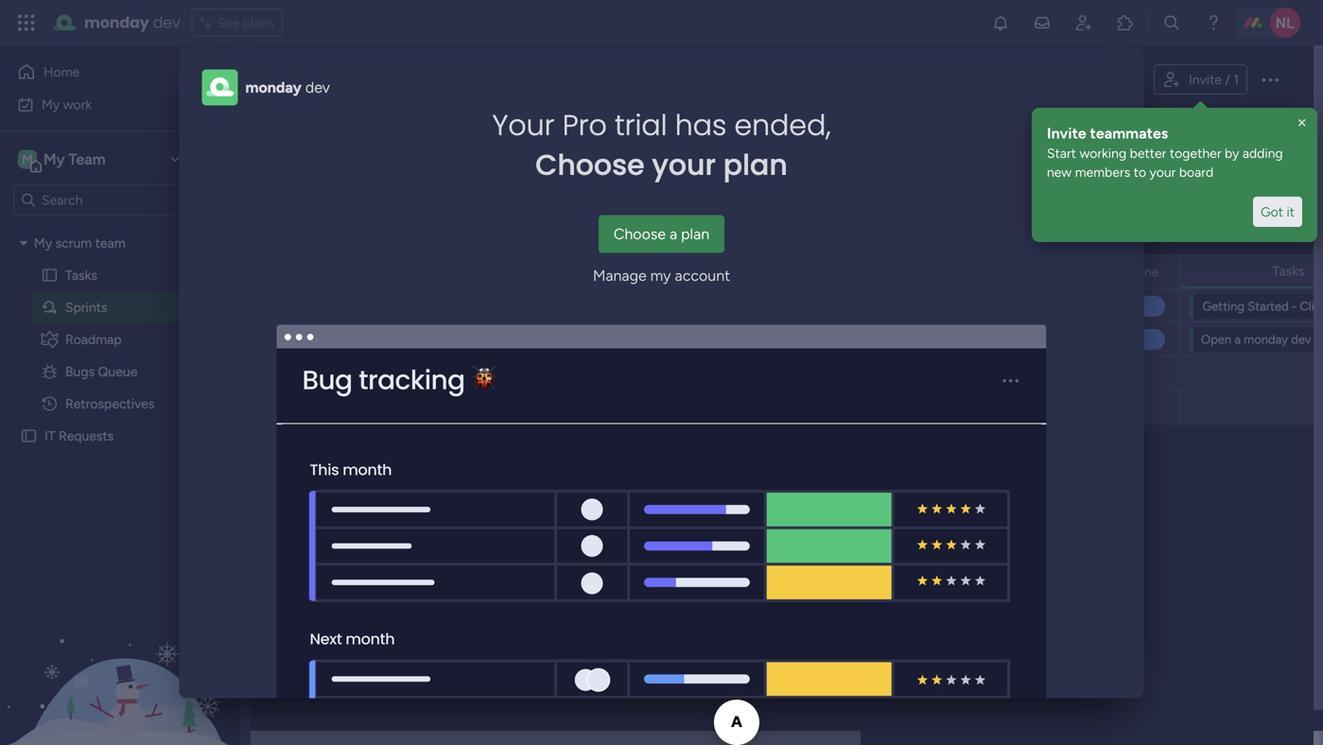 Task type: describe. For each thing, give the bounding box(es) containing it.
learn
[[596, 334, 627, 349]]

see plans button
[[192, 9, 283, 37]]

plan inside button
[[681, 225, 710, 243]]

bugs
[[65, 364, 95, 380]]

sprint for sprint 1
[[358, 332, 394, 348]]

my for my team
[[44, 150, 65, 168]]

requests
[[59, 428, 114, 444]]

your pro trial has ended, choose your plan
[[493, 106, 831, 185]]

invite members image
[[1075, 13, 1094, 32]]

of
[[683, 334, 694, 349]]

open a monday dev ac
[[1202, 332, 1324, 347]]

filter
[[618, 163, 648, 179]]

team
[[69, 150, 106, 168]]

help image
[[1205, 13, 1224, 32]]

Active? field
[[980, 262, 1034, 282]]

invite teammates heading
[[1048, 123, 1303, 144]]

open
[[1202, 332, 1232, 347]]

lottie animation element
[[0, 555, 241, 746]]

getting started - click
[[1203, 299, 1324, 314]]

started
[[1248, 299, 1290, 314]]

my for my scrum team
[[34, 235, 52, 251]]

lottie animation image
[[0, 555, 241, 746]]

noah lott image
[[1271, 8, 1301, 38]]

dev heading
[[306, 76, 330, 99]]

goals
[[731, 264, 765, 280]]

invite teammates start working better together by adding new members to your board
[[1048, 124, 1284, 180]]

0 vertical spatial monday dev
[[84, 12, 180, 33]]

home
[[44, 64, 80, 80]]

my scrum team
[[34, 235, 125, 251]]

autopilot image
[[1148, 108, 1164, 132]]

monday up home button
[[84, 12, 149, 33]]

active?
[[984, 264, 1029, 280]]

monday down started
[[1245, 332, 1289, 347]]

better
[[1130, 145, 1167, 161]]

it requests
[[44, 428, 114, 444]]

sort
[[713, 163, 739, 179]]

together
[[1170, 145, 1222, 161]]

learn the basic of monday dev
[[596, 334, 765, 349]]

search everything image
[[1163, 13, 1182, 32]]

the
[[630, 334, 648, 349]]

person
[[530, 163, 571, 179]]

to
[[1134, 164, 1147, 180]]

it
[[1287, 204, 1296, 220]]

1 horizontal spatial monday dev
[[246, 79, 330, 97]]

retrospectives
[[65, 396, 155, 412]]

bugs queue
[[65, 364, 138, 380]]

board
[[1180, 164, 1214, 180]]

it
[[44, 428, 55, 444]]

sprint for sprint timeline
[[1071, 264, 1107, 280]]

select product image
[[17, 13, 36, 32]]

automate
[[1172, 113, 1231, 129]]

trial
[[615, 106, 668, 145]]

start
[[1048, 145, 1077, 161]]

working
[[1080, 145, 1127, 161]]

manage
[[593, 267, 647, 285]]

see
[[217, 15, 240, 31]]

invite / 1 button
[[1154, 64, 1248, 95]]

sprint timeline
[[1071, 264, 1160, 280]]

got it
[[1261, 204, 1296, 220]]

sort button
[[683, 156, 750, 186]]

0 horizontal spatial sprints
[[65, 300, 107, 316]]

2
[[914, 332, 921, 347]]

my work button
[[11, 89, 203, 120]]

Search in workspace field
[[40, 189, 158, 211]]

tasks inside field
[[1273, 263, 1305, 279]]

my
[[651, 267, 671, 285]]

sprint goals
[[692, 264, 765, 280]]

click
[[1301, 299, 1324, 314]]

your inside your pro trial has ended, choose your plan
[[652, 145, 716, 185]]

ended,
[[735, 106, 831, 145]]

work
[[63, 97, 92, 113]]

1 horizontal spatial sprints
[[288, 63, 366, 95]]

home button
[[11, 57, 203, 87]]



Task type: vqa. For each thing, say whether or not it's contained in the screenshot.
API
no



Task type: locate. For each thing, give the bounding box(es) containing it.
my for my work
[[42, 97, 60, 113]]

your inside invite teammates start working better together by adding new members to your board
[[1150, 164, 1177, 180]]

close image
[[1296, 115, 1311, 131]]

0 vertical spatial my
[[42, 97, 60, 113]]

ac
[[1315, 332, 1324, 347]]

getting
[[1203, 299, 1245, 314]]

1 vertical spatial monday dev
[[246, 79, 330, 97]]

workspace image
[[18, 149, 37, 170]]

0 horizontal spatial tasks
[[65, 267, 97, 283]]

got it button
[[1254, 197, 1303, 227]]

see plans
[[217, 15, 274, 31]]

inbox image
[[1033, 13, 1052, 32]]

tasks
[[1273, 263, 1305, 279], [65, 267, 97, 283]]

choose a plan
[[614, 225, 710, 243]]

hide button
[[756, 156, 825, 186]]

queue
[[98, 364, 138, 380]]

0 vertical spatial a
[[670, 225, 678, 243]]

0 vertical spatial sprints
[[288, 63, 366, 95]]

my work
[[42, 97, 92, 113]]

0 horizontal spatial 1
[[397, 332, 402, 348]]

1 inside button
[[1234, 71, 1240, 88]]

1 vertical spatial my
[[44, 150, 65, 168]]

invite inside invite teammates start working better together by adding new members to your board
[[1048, 124, 1087, 142]]

filter button
[[588, 156, 677, 186]]

timeline
[[1110, 264, 1160, 280]]

monday right of
[[697, 334, 742, 349]]

team
[[95, 235, 125, 251]]

Sprints field
[[283, 63, 371, 95]]

list box
[[0, 223, 241, 708]]

Sprint Goals field
[[687, 262, 769, 282]]

a right open
[[1235, 332, 1242, 347]]

manage my account button
[[578, 257, 746, 295]]

m
[[22, 151, 33, 167]]

my right "caret down" icon
[[34, 235, 52, 251]]

my left work
[[42, 97, 60, 113]]

plans
[[243, 15, 274, 31]]

caret down image
[[20, 237, 27, 250]]

person button
[[500, 156, 582, 186]]

1 horizontal spatial tasks
[[1273, 263, 1305, 279]]

1 vertical spatial invite
[[1048, 124, 1087, 142]]

1 horizontal spatial invite
[[1189, 71, 1223, 88]]

option
[[0, 226, 241, 230]]

account
[[675, 267, 731, 285]]

a up manage my account on the top of the page
[[670, 225, 678, 243]]

1 vertical spatial 1
[[397, 332, 402, 348]]

1 horizontal spatial a
[[1235, 332, 1242, 347]]

a for choose
[[670, 225, 678, 243]]

a
[[670, 225, 678, 243], [1235, 332, 1242, 347]]

tasks down my scrum team
[[65, 267, 97, 283]]

2 horizontal spatial sprint
[[1071, 264, 1107, 280]]

public board image for tasks
[[41, 266, 59, 284]]

plan
[[724, 145, 788, 185], [681, 225, 710, 243]]

Sprint Timeline field
[[1066, 262, 1164, 282]]

public board image down scrum
[[41, 266, 59, 284]]

dev
[[153, 12, 180, 33], [306, 79, 330, 97], [1292, 332, 1312, 347], [745, 334, 765, 349]]

invite left /
[[1189, 71, 1223, 88]]

your
[[652, 145, 716, 185], [1150, 164, 1177, 180]]

by
[[1225, 145, 1240, 161]]

has
[[675, 106, 727, 145]]

choose
[[536, 145, 645, 185], [614, 225, 666, 243]]

sprint
[[692, 264, 728, 280], [1071, 264, 1107, 280], [358, 332, 394, 348]]

1 vertical spatial public board image
[[20, 427, 38, 445]]

invite for /
[[1189, 71, 1223, 88]]

1 horizontal spatial plan
[[724, 145, 788, 185]]

1 horizontal spatial 1
[[1234, 71, 1240, 88]]

monday dev
[[84, 12, 180, 33], [246, 79, 330, 97]]

public board image for it requests
[[20, 427, 38, 445]]

manage my account
[[593, 267, 731, 285]]

public board image left it
[[20, 427, 38, 445]]

a for open
[[1235, 332, 1242, 347]]

sprint for sprint goals
[[692, 264, 728, 280]]

teammates
[[1091, 124, 1169, 142]]

sprint 1
[[358, 332, 402, 348]]

members
[[1076, 164, 1131, 180]]

0 horizontal spatial sprint
[[358, 332, 394, 348]]

0 vertical spatial invite
[[1189, 71, 1223, 88]]

1 vertical spatial a
[[1235, 332, 1242, 347]]

plan inside your pro trial has ended, choose your plan
[[724, 145, 788, 185]]

choose inside your pro trial has ended, choose your plan
[[536, 145, 645, 185]]

1
[[1234, 71, 1240, 88], [397, 332, 402, 348]]

list box containing my scrum team
[[0, 223, 241, 708]]

monday left the dev heading
[[246, 79, 302, 97]]

got
[[1261, 204, 1284, 220]]

-
[[1293, 299, 1298, 314]]

your
[[493, 106, 555, 145]]

2 vertical spatial my
[[34, 235, 52, 251]]

invite inside button
[[1189, 71, 1223, 88]]

0 horizontal spatial monday dev
[[84, 12, 180, 33]]

workspace selection element
[[18, 148, 108, 173]]

a inside button
[[670, 225, 678, 243]]

hide
[[786, 163, 814, 179]]

0 vertical spatial plan
[[724, 145, 788, 185]]

invite
[[1189, 71, 1223, 88], [1048, 124, 1087, 142]]

monday dev up home button
[[84, 12, 180, 33]]

Tasks field
[[1269, 261, 1310, 282]]

tasks inside list box
[[65, 267, 97, 283]]

0 vertical spatial public board image
[[41, 266, 59, 284]]

basic
[[651, 334, 680, 349]]

0 horizontal spatial your
[[652, 145, 716, 185]]

0 horizontal spatial a
[[670, 225, 678, 243]]

invite for teammates
[[1048, 124, 1087, 142]]

monday dev down plans
[[246, 79, 330, 97]]

scrum
[[56, 235, 92, 251]]

1 horizontal spatial sprint
[[692, 264, 728, 280]]

my right workspace image
[[44, 150, 65, 168]]

public board image
[[41, 266, 59, 284], [20, 427, 38, 445]]

my team
[[44, 150, 106, 168]]

/
[[1226, 71, 1231, 88]]

invite up start
[[1048, 124, 1087, 142]]

1 horizontal spatial your
[[1150, 164, 1177, 180]]

0 horizontal spatial invite
[[1048, 124, 1087, 142]]

my inside button
[[42, 97, 60, 113]]

heading
[[493, 106, 831, 185]]

roadmap
[[65, 332, 122, 348]]

0 horizontal spatial public board image
[[20, 427, 38, 445]]

new
[[1048, 164, 1072, 180]]

integrate
[[982, 113, 1037, 129]]

0 horizontal spatial plan
[[681, 225, 710, 243]]

notifications image
[[992, 13, 1011, 32]]

arrow down image
[[655, 160, 677, 183]]

heading containing your pro trial has ended,
[[493, 106, 831, 185]]

apps image
[[1117, 13, 1136, 32]]

0 vertical spatial 1
[[1234, 71, 1240, 88]]

adding
[[1243, 145, 1284, 161]]

tasks up -
[[1273, 263, 1305, 279]]

my inside workspace selection element
[[44, 150, 65, 168]]

choose inside button
[[614, 225, 666, 243]]

pro
[[563, 106, 607, 145]]

sprints
[[288, 63, 366, 95], [65, 300, 107, 316]]

my
[[42, 97, 60, 113], [44, 150, 65, 168], [34, 235, 52, 251]]

1 vertical spatial plan
[[681, 225, 710, 243]]

1 vertical spatial sprints
[[65, 300, 107, 316]]

0 vertical spatial choose
[[536, 145, 645, 185]]

1 horizontal spatial public board image
[[41, 266, 59, 284]]

choose a plan button
[[599, 215, 725, 253]]

1 vertical spatial choose
[[614, 225, 666, 243]]

monday
[[84, 12, 149, 33], [246, 79, 302, 97], [1245, 332, 1289, 347], [697, 334, 742, 349]]

invite / 1
[[1189, 71, 1240, 88]]



